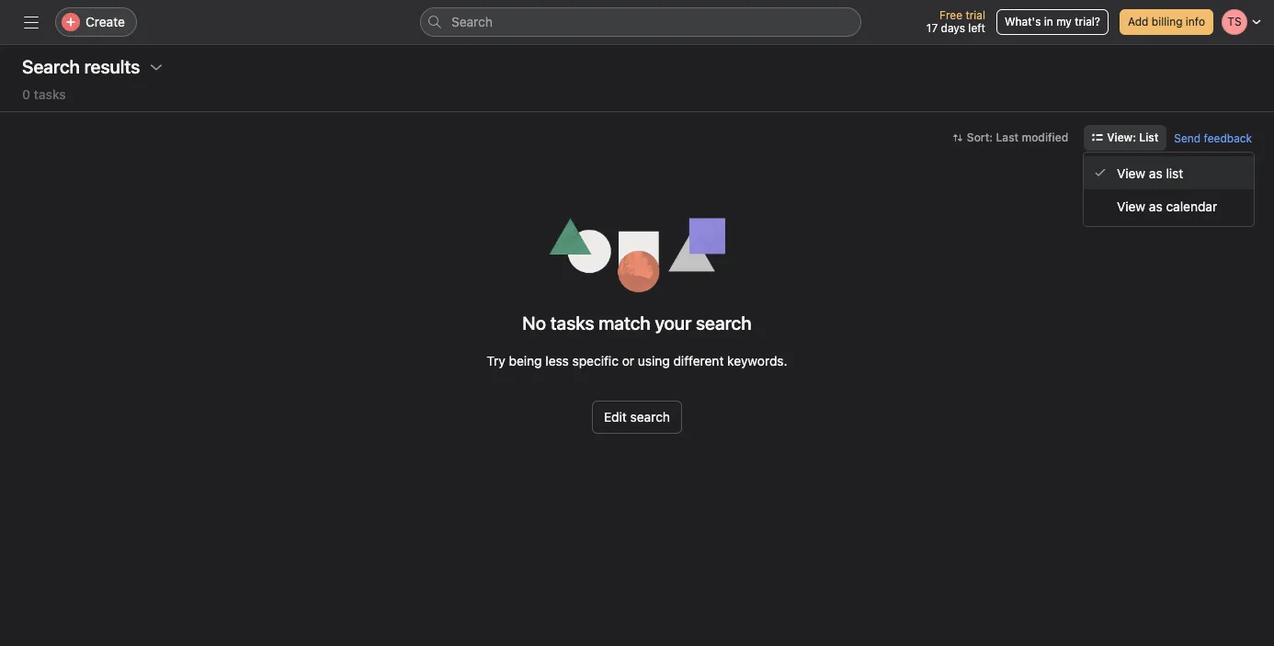 Task type: locate. For each thing, give the bounding box(es) containing it.
1 view from the top
[[1117, 165, 1146, 181]]

0 tasks button
[[22, 86, 66, 111]]

send feedback
[[1174, 131, 1252, 145]]

specific
[[572, 353, 619, 369]]

what's
[[1005, 15, 1041, 29]]

view as list
[[1117, 165, 1184, 181]]

edit
[[604, 409, 627, 425]]

trial?
[[1075, 15, 1101, 29]]

as
[[1149, 165, 1163, 181], [1149, 198, 1163, 214]]

sort: last modified
[[967, 131, 1069, 144]]

edit search
[[604, 409, 670, 425]]

view down view: list dropdown button
[[1117, 165, 1146, 181]]

0 horizontal spatial tasks
[[34, 86, 66, 102]]

add billing info
[[1128, 15, 1205, 29]]

2 as from the top
[[1149, 198, 1163, 214]]

0 vertical spatial view
[[1117, 165, 1146, 181]]

or
[[622, 353, 634, 369]]

calendar
[[1166, 198, 1218, 214]]

search button
[[420, 7, 862, 37]]

as for calendar
[[1149, 198, 1163, 214]]

modified
[[1022, 131, 1069, 144]]

using
[[638, 353, 670, 369]]

feedback
[[1204, 131, 1252, 145]]

free
[[940, 8, 963, 22]]

tasks right 0
[[34, 86, 66, 102]]

view as list link
[[1084, 156, 1254, 189]]

being
[[509, 353, 542, 369]]

view:
[[1107, 131, 1136, 144]]

match
[[599, 313, 651, 334]]

tasks
[[34, 86, 66, 102], [550, 313, 594, 334]]

keywords.
[[727, 353, 788, 369]]

what's in my trial?
[[1005, 15, 1101, 29]]

view as calendar link
[[1084, 189, 1254, 223]]

1 horizontal spatial tasks
[[550, 313, 594, 334]]

as left list
[[1149, 165, 1163, 181]]

send
[[1174, 131, 1201, 145]]

1 vertical spatial view
[[1117, 198, 1146, 214]]

1 as from the top
[[1149, 165, 1163, 181]]

tasks right no
[[550, 313, 594, 334]]

view
[[1117, 165, 1146, 181], [1117, 198, 1146, 214]]

try
[[487, 353, 505, 369]]

tasks inside button
[[34, 86, 66, 102]]

in
[[1044, 15, 1053, 29]]

1 vertical spatial tasks
[[550, 313, 594, 334]]

view down view as list
[[1117, 198, 1146, 214]]

try being less specific or using different keywords.
[[487, 353, 788, 369]]

send feedback link
[[1174, 129, 1252, 147]]

0 vertical spatial as
[[1149, 165, 1163, 181]]

last
[[996, 131, 1019, 144]]

2 view from the top
[[1117, 198, 1146, 214]]

0 tasks
[[22, 86, 66, 102]]

as down view as list
[[1149, 198, 1163, 214]]

add
[[1128, 15, 1149, 29]]

create button
[[55, 7, 137, 37]]

1 vertical spatial as
[[1149, 198, 1163, 214]]

0 vertical spatial tasks
[[34, 86, 66, 102]]

search
[[451, 14, 493, 29]]

tasks for 0
[[34, 86, 66, 102]]



Task type: describe. For each thing, give the bounding box(es) containing it.
different
[[673, 353, 724, 369]]

search results
[[22, 56, 140, 77]]

left
[[968, 21, 986, 35]]

no
[[523, 313, 546, 334]]

search list box
[[420, 7, 862, 37]]

view for view as calendar
[[1117, 198, 1146, 214]]

add billing info button
[[1120, 9, 1214, 35]]

info
[[1186, 15, 1205, 29]]

as for list
[[1149, 165, 1163, 181]]

days
[[941, 21, 965, 35]]

view for view as list
[[1117, 165, 1146, 181]]

billing
[[1152, 15, 1183, 29]]

free trial 17 days left
[[927, 8, 986, 35]]

tasks for no
[[550, 313, 594, 334]]

0
[[22, 86, 30, 102]]

search
[[630, 409, 670, 425]]

view: list
[[1107, 131, 1159, 144]]

create
[[86, 14, 125, 29]]

actions image
[[149, 60, 164, 74]]

sort: last modified button
[[944, 125, 1077, 151]]

my
[[1057, 15, 1072, 29]]

your search
[[655, 313, 752, 334]]

what's in my trial? button
[[997, 9, 1109, 35]]

view: list button
[[1084, 125, 1167, 151]]

trial
[[966, 8, 986, 22]]

view as calendar
[[1117, 198, 1218, 214]]

edit search button
[[592, 401, 682, 434]]

expand sidebar image
[[24, 15, 39, 29]]

no tasks match your search
[[523, 313, 752, 334]]

list
[[1166, 165, 1184, 181]]

17
[[927, 21, 938, 35]]

sort:
[[967, 131, 993, 144]]

list
[[1139, 131, 1159, 144]]

less
[[546, 353, 569, 369]]



Task type: vqa. For each thing, say whether or not it's contained in the screenshot.
Actions image
yes



